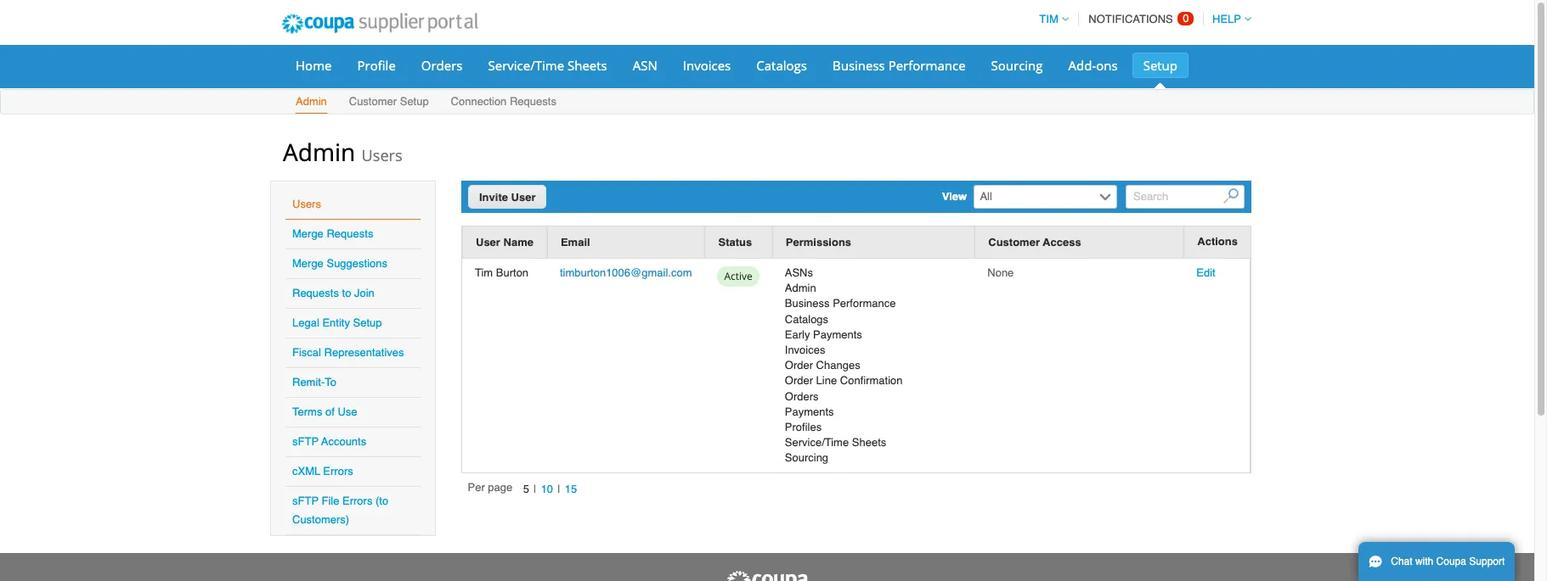 Task type: locate. For each thing, give the bounding box(es) containing it.
1 horizontal spatial sheets
[[852, 437, 886, 449]]

0 horizontal spatial coupa supplier portal image
[[270, 3, 489, 45]]

merge suggestions link
[[292, 257, 387, 270]]

order
[[785, 359, 813, 372], [785, 375, 813, 388]]

0 vertical spatial merge
[[292, 228, 324, 240]]

customer down profile at the left top of page
[[349, 95, 397, 108]]

1 vertical spatial order
[[785, 375, 813, 388]]

help
[[1212, 13, 1241, 25]]

users inside 'admin users'
[[361, 145, 402, 166]]

setup down notifications 0
[[1143, 57, 1178, 74]]

1 horizontal spatial user
[[511, 191, 536, 204]]

chat with coupa support
[[1391, 556, 1505, 568]]

use
[[338, 406, 357, 419]]

user inside button
[[476, 236, 500, 249]]

1 vertical spatial tim
[[475, 267, 493, 280]]

notifications 0
[[1089, 12, 1189, 25]]

1 vertical spatial performance
[[833, 298, 896, 310]]

email
[[561, 236, 590, 249]]

service/time up connection requests
[[488, 57, 564, 74]]

| right 10
[[558, 483, 560, 496]]

errors left (to
[[342, 495, 372, 508]]

cxml errors
[[292, 466, 353, 478]]

users up merge requests
[[292, 198, 321, 211]]

0 vertical spatial service/time
[[488, 57, 564, 74]]

payments
[[813, 329, 862, 341], [785, 406, 834, 419]]

users down customer setup link
[[361, 145, 402, 166]]

2 vertical spatial admin
[[785, 282, 816, 295]]

navigation
[[1032, 3, 1251, 36], [468, 481, 582, 500]]

order down early
[[785, 359, 813, 372]]

sftp inside sftp file errors (to customers)
[[292, 495, 319, 508]]

sheets inside asns admin business performance catalogs early payments invoices order changes order line confirmation orders payments profiles service/time sheets sourcing
[[852, 437, 886, 449]]

errors
[[323, 466, 353, 478], [342, 495, 372, 508]]

customer inside customer setup link
[[349, 95, 397, 108]]

merge suggestions
[[292, 257, 387, 270]]

asns admin business performance catalogs early payments invoices order changes order line confirmation orders payments profiles service/time sheets sourcing
[[785, 267, 903, 465]]

payments up the profiles
[[785, 406, 834, 419]]

0 vertical spatial orders
[[421, 57, 463, 74]]

service/time
[[488, 57, 564, 74], [785, 437, 849, 449]]

page
[[488, 482, 513, 494]]

tim left burton
[[475, 267, 493, 280]]

requests inside connection requests link
[[510, 95, 556, 108]]

tim inside navigation
[[1039, 13, 1058, 25]]

0 horizontal spatial invoices
[[683, 57, 731, 74]]

customer up none
[[988, 236, 1040, 249]]

0 horizontal spatial setup
[[353, 317, 382, 330]]

0 vertical spatial performance
[[888, 57, 966, 74]]

(to
[[375, 495, 388, 508]]

merge down merge requests link
[[292, 257, 324, 270]]

1 merge from the top
[[292, 228, 324, 240]]

0 vertical spatial navigation
[[1032, 3, 1251, 36]]

0 horizontal spatial tim
[[475, 267, 493, 280]]

orders
[[421, 57, 463, 74], [785, 390, 819, 403]]

legal entity setup
[[292, 317, 382, 330]]

2 merge from the top
[[292, 257, 324, 270]]

changes
[[816, 359, 860, 372]]

add-ons link
[[1057, 53, 1129, 78]]

1 vertical spatial sftp
[[292, 495, 319, 508]]

coupa supplier portal image
[[270, 3, 489, 45], [725, 571, 810, 582]]

customer inside customer access button
[[988, 236, 1040, 249]]

0 vertical spatial tim
[[1039, 13, 1058, 25]]

1 vertical spatial service/time
[[785, 437, 849, 449]]

sftp file errors (to customers) link
[[292, 495, 388, 527]]

admin for admin users
[[283, 136, 355, 168]]

remit-
[[292, 376, 325, 389]]

0 horizontal spatial business
[[785, 298, 830, 310]]

sftp
[[292, 436, 319, 449], [292, 495, 319, 508]]

| right 5
[[534, 483, 536, 496]]

0 vertical spatial order
[[785, 359, 813, 372]]

orders link
[[410, 53, 474, 78]]

0 horizontal spatial sourcing
[[785, 452, 828, 465]]

sftp up 'customers)'
[[292, 495, 319, 508]]

sourcing down tim link on the top
[[991, 57, 1043, 74]]

requests for connection requests
[[510, 95, 556, 108]]

customer access
[[988, 236, 1081, 249]]

setup link
[[1132, 53, 1189, 78]]

tim up sourcing link
[[1039, 13, 1058, 25]]

0 vertical spatial users
[[361, 145, 402, 166]]

orders inside orders link
[[421, 57, 463, 74]]

sftp up cxml
[[292, 436, 319, 449]]

support
[[1469, 556, 1505, 568]]

admin down 'asns'
[[785, 282, 816, 295]]

catalogs right invoices link
[[756, 57, 807, 74]]

user
[[511, 191, 536, 204], [476, 236, 500, 249]]

0 vertical spatial invoices
[[683, 57, 731, 74]]

0
[[1183, 12, 1189, 25]]

invoices down early
[[785, 344, 825, 357]]

0 vertical spatial setup
[[1143, 57, 1178, 74]]

1 horizontal spatial service/time
[[785, 437, 849, 449]]

invite
[[479, 191, 508, 204]]

setup down join
[[353, 317, 382, 330]]

business
[[833, 57, 885, 74], [785, 298, 830, 310]]

0 vertical spatial business
[[833, 57, 885, 74]]

user right invite
[[511, 191, 536, 204]]

cxml errors link
[[292, 466, 353, 478]]

1 vertical spatial merge
[[292, 257, 324, 270]]

1 horizontal spatial setup
[[400, 95, 429, 108]]

0 horizontal spatial customer
[[349, 95, 397, 108]]

service/time down the profiles
[[785, 437, 849, 449]]

0 horizontal spatial user
[[476, 236, 500, 249]]

0 horizontal spatial sheets
[[568, 57, 607, 74]]

confirmation
[[840, 375, 903, 388]]

setup down orders link
[[400, 95, 429, 108]]

0 vertical spatial user
[[511, 191, 536, 204]]

1 sftp from the top
[[292, 436, 319, 449]]

0 vertical spatial requests
[[510, 95, 556, 108]]

merge down users "link"
[[292, 228, 324, 240]]

sourcing link
[[980, 53, 1054, 78]]

customer
[[349, 95, 397, 108], [988, 236, 1040, 249]]

orders up "connection"
[[421, 57, 463, 74]]

early
[[785, 329, 810, 341]]

1 horizontal spatial |
[[558, 483, 560, 496]]

sheets left asn
[[568, 57, 607, 74]]

active button
[[717, 266, 759, 292]]

2 horizontal spatial setup
[[1143, 57, 1178, 74]]

1 horizontal spatial customer
[[988, 236, 1040, 249]]

0 vertical spatial admin
[[296, 95, 327, 108]]

0 horizontal spatial |
[[534, 483, 536, 496]]

ons
[[1096, 57, 1118, 74]]

requests left to
[[292, 287, 339, 300]]

order left line
[[785, 375, 813, 388]]

performance inside asns admin business performance catalogs early payments invoices order changes order line confirmation orders payments profiles service/time sheets sourcing
[[833, 298, 896, 310]]

asn link
[[622, 53, 668, 78]]

1 vertical spatial users
[[292, 198, 321, 211]]

0 vertical spatial sourcing
[[991, 57, 1043, 74]]

requests down service/time sheets on the top left
[[510, 95, 556, 108]]

sourcing down the profiles
[[785, 452, 828, 465]]

1 horizontal spatial orders
[[785, 390, 819, 403]]

0 vertical spatial coupa supplier portal image
[[270, 3, 489, 45]]

1 vertical spatial orders
[[785, 390, 819, 403]]

legal
[[292, 317, 319, 330]]

1 vertical spatial errors
[[342, 495, 372, 508]]

merge requests link
[[292, 228, 373, 240]]

suggestions
[[327, 257, 387, 270]]

business down 'asns'
[[785, 298, 830, 310]]

0 vertical spatial sftp
[[292, 436, 319, 449]]

service/time sheets
[[488, 57, 607, 74]]

2 sftp from the top
[[292, 495, 319, 508]]

payments up changes
[[813, 329, 862, 341]]

orders down line
[[785, 390, 819, 403]]

remit-to
[[292, 376, 336, 389]]

performance
[[888, 57, 966, 74], [833, 298, 896, 310]]

sheets down confirmation
[[852, 437, 886, 449]]

1 vertical spatial requests
[[327, 228, 373, 240]]

profile link
[[346, 53, 407, 78]]

user left the name
[[476, 236, 500, 249]]

catalogs up early
[[785, 313, 828, 326]]

1 vertical spatial sheets
[[852, 437, 886, 449]]

1 vertical spatial business
[[785, 298, 830, 310]]

merge
[[292, 228, 324, 240], [292, 257, 324, 270]]

1 horizontal spatial users
[[361, 145, 402, 166]]

sftp file errors (to customers)
[[292, 495, 388, 527]]

merge requests
[[292, 228, 373, 240]]

per
[[468, 482, 485, 494]]

errors inside sftp file errors (to customers)
[[342, 495, 372, 508]]

1 vertical spatial admin
[[283, 136, 355, 168]]

catalogs
[[756, 57, 807, 74], [785, 313, 828, 326]]

permissions button
[[786, 234, 851, 251]]

2 vertical spatial setup
[[353, 317, 382, 330]]

1 vertical spatial catalogs
[[785, 313, 828, 326]]

representatives
[[324, 347, 404, 359]]

1 horizontal spatial tim
[[1039, 13, 1058, 25]]

invite user link
[[468, 185, 547, 209]]

setup
[[1143, 57, 1178, 74], [400, 95, 429, 108], [353, 317, 382, 330]]

0 horizontal spatial orders
[[421, 57, 463, 74]]

help link
[[1205, 13, 1251, 25]]

0 horizontal spatial navigation
[[468, 481, 582, 500]]

file
[[321, 495, 339, 508]]

admin down home
[[296, 95, 327, 108]]

errors down "accounts"
[[323, 466, 353, 478]]

10 button
[[536, 481, 558, 499]]

invoices right asn
[[683, 57, 731, 74]]

admin down admin link
[[283, 136, 355, 168]]

invoices
[[683, 57, 731, 74], [785, 344, 825, 357]]

0 vertical spatial customer
[[349, 95, 397, 108]]

sheets
[[568, 57, 607, 74], [852, 437, 886, 449]]

merge for merge requests
[[292, 228, 324, 240]]

business right catalogs link
[[833, 57, 885, 74]]

|
[[534, 483, 536, 496], [558, 483, 560, 496]]

1 vertical spatial customer
[[988, 236, 1040, 249]]

1 vertical spatial coupa supplier portal image
[[725, 571, 810, 582]]

0 vertical spatial sheets
[[568, 57, 607, 74]]

edit link
[[1196, 267, 1215, 280]]

1 vertical spatial user
[[476, 236, 500, 249]]

1 vertical spatial sourcing
[[785, 452, 828, 465]]

1 horizontal spatial invoices
[[785, 344, 825, 357]]

accounts
[[321, 436, 366, 449]]

requests
[[510, 95, 556, 108], [327, 228, 373, 240], [292, 287, 339, 300]]

1 vertical spatial invoices
[[785, 344, 825, 357]]

asn
[[633, 57, 657, 74]]

1 horizontal spatial navigation
[[1032, 3, 1251, 36]]

1 vertical spatial navigation
[[468, 481, 582, 500]]

1 horizontal spatial sourcing
[[991, 57, 1043, 74]]

search image
[[1224, 189, 1239, 204]]

requests up suggestions
[[327, 228, 373, 240]]



Task type: describe. For each thing, give the bounding box(es) containing it.
tim burton
[[475, 267, 529, 280]]

business inside asns admin business performance catalogs early payments invoices order changes order line confirmation orders payments profiles service/time sheets sourcing
[[785, 298, 830, 310]]

name
[[503, 236, 533, 249]]

join
[[354, 287, 375, 300]]

service/time sheets link
[[477, 53, 618, 78]]

line
[[816, 375, 837, 388]]

0 horizontal spatial service/time
[[488, 57, 564, 74]]

connection requests link
[[450, 92, 557, 114]]

asns
[[785, 267, 813, 280]]

user name button
[[476, 234, 533, 251]]

cxml
[[292, 466, 320, 478]]

users link
[[292, 198, 321, 211]]

customer setup
[[349, 95, 429, 108]]

user name
[[476, 236, 533, 249]]

1 order from the top
[[785, 359, 813, 372]]

0 horizontal spatial users
[[292, 198, 321, 211]]

timburton1006@gmail.com
[[560, 267, 692, 280]]

0 vertical spatial errors
[[323, 466, 353, 478]]

status
[[718, 236, 752, 249]]

1 vertical spatial payments
[[785, 406, 834, 419]]

sftp for sftp file errors (to customers)
[[292, 495, 319, 508]]

tim for tim burton
[[475, 267, 493, 280]]

requests to join
[[292, 287, 375, 300]]

customers)
[[292, 514, 349, 527]]

home
[[296, 57, 332, 74]]

permissions
[[786, 236, 851, 249]]

business performance link
[[821, 53, 977, 78]]

orders inside asns admin business performance catalogs early payments invoices order changes order line confirmation orders payments profiles service/time sheets sourcing
[[785, 390, 819, 403]]

0 vertical spatial payments
[[813, 329, 862, 341]]

terms of use link
[[292, 406, 357, 419]]

admin users
[[283, 136, 402, 168]]

to
[[325, 376, 336, 389]]

timburton1006@gmail.com link
[[560, 267, 692, 280]]

profile
[[357, 57, 396, 74]]

15
[[565, 483, 577, 496]]

connection requests
[[451, 95, 556, 108]]

access
[[1043, 236, 1081, 249]]

admin for admin
[[296, 95, 327, 108]]

5 button
[[519, 481, 534, 499]]

invite user
[[479, 191, 536, 204]]

invoices inside asns admin business performance catalogs early payments invoices order changes order line confirmation orders payments profiles service/time sheets sourcing
[[785, 344, 825, 357]]

terms
[[292, 406, 322, 419]]

0 vertical spatial catalogs
[[756, 57, 807, 74]]

with
[[1415, 556, 1433, 568]]

requests to join link
[[292, 287, 375, 300]]

fiscal representatives link
[[292, 347, 404, 359]]

of
[[325, 406, 335, 419]]

merge for merge suggestions
[[292, 257, 324, 270]]

sftp accounts link
[[292, 436, 366, 449]]

catalogs link
[[745, 53, 818, 78]]

tim link
[[1032, 13, 1069, 25]]

legal entity setup link
[[292, 317, 382, 330]]

fiscal representatives
[[292, 347, 404, 359]]

1 vertical spatial setup
[[400, 95, 429, 108]]

customer setup link
[[348, 92, 430, 114]]

connection
[[451, 95, 507, 108]]

sourcing inside asns admin business performance catalogs early payments invoices order changes order line confirmation orders payments profiles service/time sheets sourcing
[[785, 452, 828, 465]]

add-
[[1068, 57, 1096, 74]]

sftp for sftp accounts
[[292, 436, 319, 449]]

chat with coupa support button
[[1358, 543, 1515, 582]]

1 | from the left
[[534, 483, 536, 496]]

2 | from the left
[[558, 483, 560, 496]]

remit-to link
[[292, 376, 336, 389]]

performance inside business performance link
[[888, 57, 966, 74]]

1 horizontal spatial coupa supplier portal image
[[725, 571, 810, 582]]

to
[[342, 287, 351, 300]]

navigation containing notifications 0
[[1032, 3, 1251, 36]]

customer for customer access
[[988, 236, 1040, 249]]

customer for customer setup
[[349, 95, 397, 108]]

5
[[523, 483, 529, 496]]

1 horizontal spatial business
[[833, 57, 885, 74]]

admin inside asns admin business performance catalogs early payments invoices order changes order line confirmation orders payments profiles service/time sheets sourcing
[[785, 282, 816, 295]]

2 order from the top
[[785, 375, 813, 388]]

catalogs inside asns admin business performance catalogs early payments invoices order changes order line confirmation orders payments profiles service/time sheets sourcing
[[785, 313, 828, 326]]

profiles
[[785, 421, 822, 434]]

15 button
[[560, 481, 582, 499]]

Search text field
[[1126, 185, 1245, 209]]

view
[[942, 190, 967, 203]]

service/time inside asns admin business performance catalogs early payments invoices order changes order line confirmation orders payments profiles service/time sheets sourcing
[[785, 437, 849, 449]]

notifications
[[1089, 13, 1173, 25]]

status button
[[718, 234, 752, 251]]

entity
[[322, 317, 350, 330]]

coupa
[[1436, 556, 1466, 568]]

requests for merge requests
[[327, 228, 373, 240]]

business performance
[[833, 57, 966, 74]]

edit
[[1196, 267, 1215, 280]]

chat
[[1391, 556, 1412, 568]]

tim for tim
[[1039, 13, 1058, 25]]

fiscal
[[292, 347, 321, 359]]

customer access button
[[988, 234, 1081, 251]]

burton
[[496, 267, 529, 280]]

home link
[[285, 53, 343, 78]]

per page
[[468, 482, 513, 494]]

sftp accounts
[[292, 436, 366, 449]]

terms of use
[[292, 406, 357, 419]]

navigation containing per page
[[468, 481, 582, 500]]

2 vertical spatial requests
[[292, 287, 339, 300]]

active
[[724, 269, 753, 284]]

5 | 10 | 15
[[523, 483, 577, 496]]

invoices link
[[672, 53, 742, 78]]

10
[[541, 483, 553, 496]]

none
[[987, 267, 1014, 280]]



Task type: vqa. For each thing, say whether or not it's contained in the screenshot.
Customer
yes



